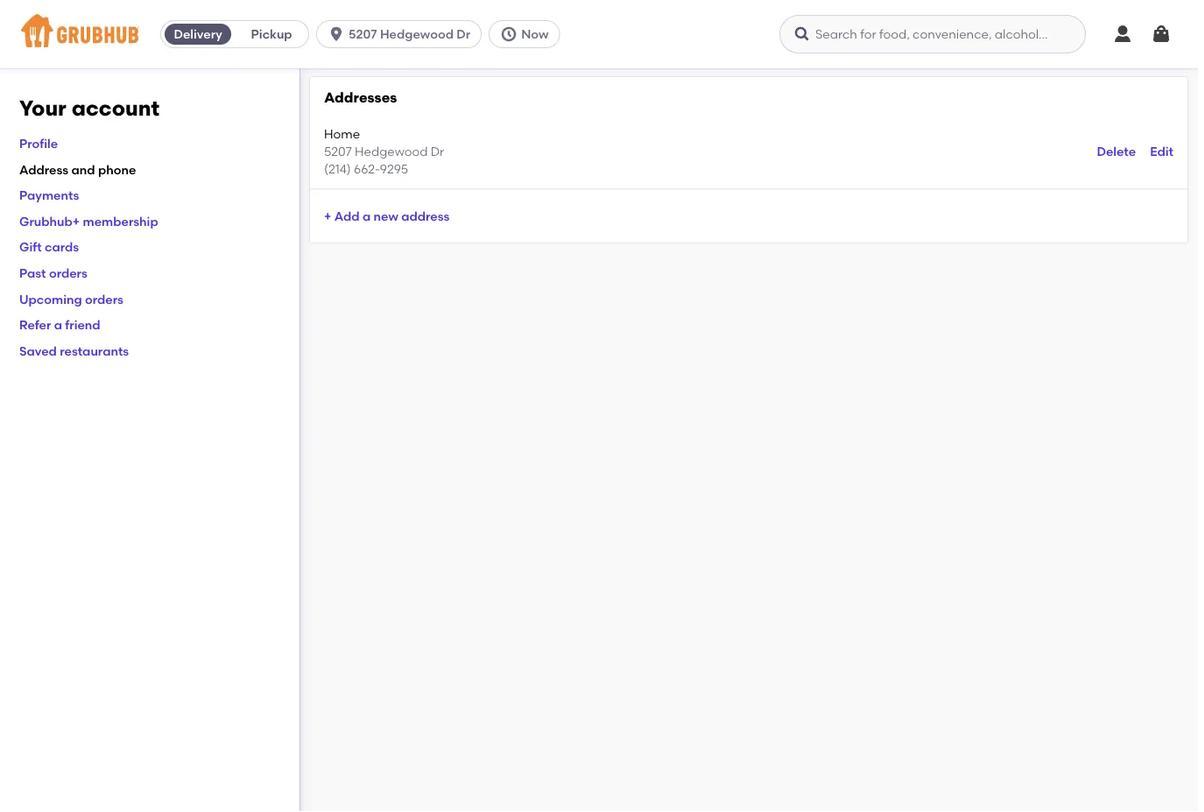 Task type: vqa. For each thing, say whether or not it's contained in the screenshot.
Try 30 days free button
no



Task type: describe. For each thing, give the bounding box(es) containing it.
membership
[[83, 214, 158, 229]]

hedgewood inside home 5207 hedgewood dr (214) 662-9295
[[355, 144, 428, 159]]

payments link
[[19, 188, 79, 203]]

+ add a new address
[[324, 208, 450, 223]]

restaurants
[[60, 343, 129, 358]]

(214)
[[324, 162, 351, 177]]

account
[[72, 95, 160, 121]]

address
[[401, 208, 450, 223]]

saved
[[19, 343, 57, 358]]

delete button
[[1097, 136, 1136, 167]]

grubhub+ membership link
[[19, 214, 158, 229]]

home 5207 hedgewood dr (214) 662-9295
[[324, 126, 444, 177]]

past
[[19, 266, 46, 281]]

delivery button
[[161, 20, 235, 48]]

pickup
[[251, 27, 292, 42]]

5207 hedgewood dr
[[349, 27, 471, 42]]

your account
[[19, 95, 160, 121]]

refer a friend
[[19, 317, 100, 332]]

a inside button
[[363, 208, 371, 223]]

and
[[71, 162, 95, 177]]

add
[[334, 208, 360, 223]]

address
[[19, 162, 68, 177]]

5207 inside home 5207 hedgewood dr (214) 662-9295
[[324, 144, 352, 159]]

edit button
[[1150, 136, 1174, 167]]

saved restaurants link
[[19, 343, 129, 358]]

phone
[[98, 162, 136, 177]]

addresses
[[324, 89, 397, 106]]

grubhub+ membership
[[19, 214, 158, 229]]

friend
[[65, 317, 100, 332]]

hedgewood inside button
[[380, 27, 454, 42]]

address and phone
[[19, 162, 136, 177]]

5207 inside button
[[349, 27, 377, 42]]

address and phone link
[[19, 162, 136, 177]]

profile link
[[19, 136, 58, 151]]

profile
[[19, 136, 58, 151]]

grubhub+
[[19, 214, 80, 229]]

662-
[[354, 162, 380, 177]]

now button
[[489, 20, 567, 48]]

Search for food, convenience, alcohol... search field
[[780, 15, 1086, 53]]

1 vertical spatial a
[[54, 317, 62, 332]]

+ add a new address button
[[324, 200, 450, 232]]

now
[[521, 27, 549, 42]]



Task type: locate. For each thing, give the bounding box(es) containing it.
orders
[[49, 266, 87, 281], [85, 292, 123, 306]]

1 vertical spatial dr
[[431, 144, 444, 159]]

9295
[[380, 162, 408, 177]]

2 horizontal spatial svg image
[[1113, 24, 1134, 45]]

0 horizontal spatial svg image
[[328, 25, 345, 43]]

hedgewood up addresses
[[380, 27, 454, 42]]

gift cards link
[[19, 240, 79, 255]]

past orders
[[19, 266, 87, 281]]

dr inside home 5207 hedgewood dr (214) 662-9295
[[431, 144, 444, 159]]

hedgewood up 9295 on the top left of page
[[355, 144, 428, 159]]

svg image inside 5207 hedgewood dr button
[[328, 25, 345, 43]]

a
[[363, 208, 371, 223], [54, 317, 62, 332]]

svg image inside now button
[[500, 25, 518, 43]]

5207
[[349, 27, 377, 42], [324, 144, 352, 159]]

past orders link
[[19, 266, 87, 281]]

1 vertical spatial hedgewood
[[355, 144, 428, 159]]

pickup button
[[235, 20, 308, 48]]

dr inside button
[[457, 27, 471, 42]]

dr left now button on the left top of the page
[[457, 27, 471, 42]]

saved restaurants
[[19, 343, 129, 358]]

orders up upcoming orders link
[[49, 266, 87, 281]]

refer a friend link
[[19, 317, 100, 332]]

home
[[324, 126, 360, 141]]

1 vertical spatial 5207
[[324, 144, 352, 159]]

cards
[[45, 240, 79, 255]]

orders for upcoming orders
[[85, 292, 123, 306]]

a right "refer"
[[54, 317, 62, 332]]

upcoming orders
[[19, 292, 123, 306]]

payments
[[19, 188, 79, 203]]

5207 hedgewood dr button
[[316, 20, 489, 48]]

0 vertical spatial 5207
[[349, 27, 377, 42]]

0 vertical spatial orders
[[49, 266, 87, 281]]

1 horizontal spatial dr
[[457, 27, 471, 42]]

1 horizontal spatial a
[[363, 208, 371, 223]]

main navigation navigation
[[0, 0, 1198, 68]]

0 vertical spatial a
[[363, 208, 371, 223]]

new
[[374, 208, 399, 223]]

0 vertical spatial hedgewood
[[380, 27, 454, 42]]

dr up 'address'
[[431, 144, 444, 159]]

edit
[[1150, 144, 1174, 159]]

upcoming orders link
[[19, 292, 123, 306]]

delivery
[[174, 27, 222, 42]]

hedgewood
[[380, 27, 454, 42], [355, 144, 428, 159]]

gift
[[19, 240, 42, 255]]

orders up friend
[[85, 292, 123, 306]]

svg image
[[1151, 24, 1172, 45], [500, 25, 518, 43]]

a left new
[[363, 208, 371, 223]]

orders for past orders
[[49, 266, 87, 281]]

0 horizontal spatial a
[[54, 317, 62, 332]]

svg image
[[1113, 24, 1134, 45], [328, 25, 345, 43], [794, 25, 811, 43]]

delete
[[1097, 144, 1136, 159]]

upcoming
[[19, 292, 82, 306]]

+
[[324, 208, 332, 223]]

1 vertical spatial orders
[[85, 292, 123, 306]]

refer
[[19, 317, 51, 332]]

0 horizontal spatial dr
[[431, 144, 444, 159]]

dr
[[457, 27, 471, 42], [431, 144, 444, 159]]

0 vertical spatial dr
[[457, 27, 471, 42]]

0 horizontal spatial svg image
[[500, 25, 518, 43]]

5207 up the (214) on the left of the page
[[324, 144, 352, 159]]

gift cards
[[19, 240, 79, 255]]

1 horizontal spatial svg image
[[794, 25, 811, 43]]

your
[[19, 95, 66, 121]]

1 horizontal spatial svg image
[[1151, 24, 1172, 45]]

5207 up addresses
[[349, 27, 377, 42]]



